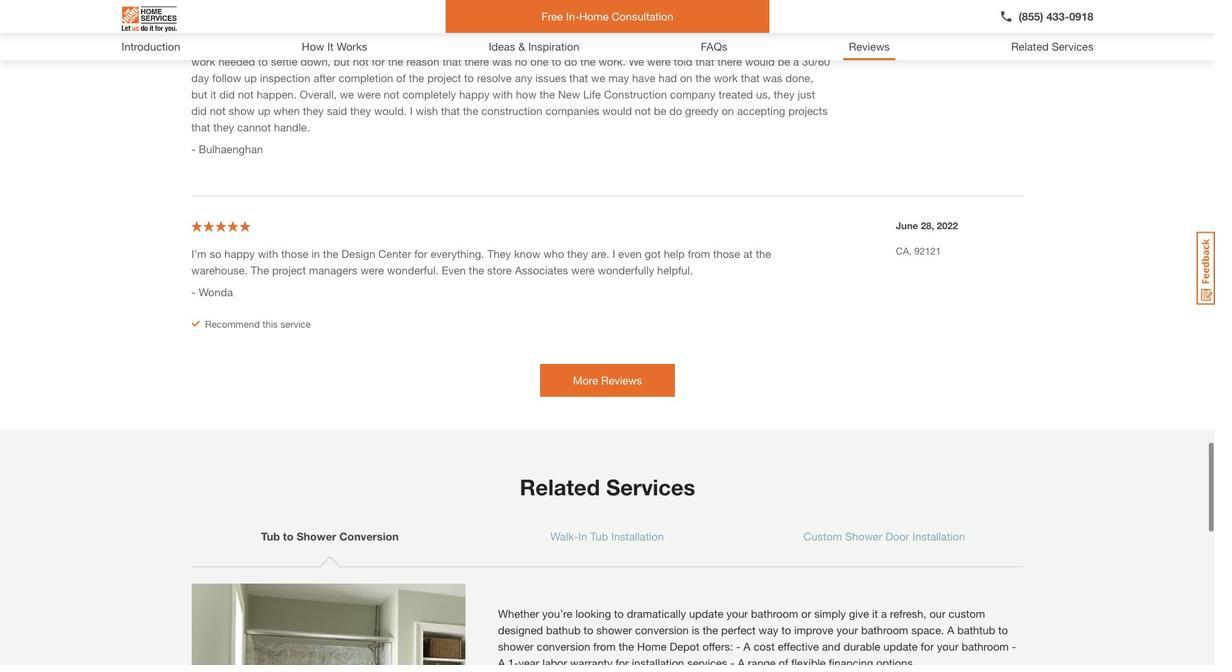 Task type: describe. For each thing, give the bounding box(es) containing it.
june 28, 2022
[[896, 219, 958, 231]]

reviews inside more reviews link
[[601, 373, 642, 386]]

whether
[[498, 607, 539, 620]]

0 vertical spatial told
[[307, 38, 326, 51]]

0 horizontal spatial show
[[229, 104, 255, 117]]

accepting
[[737, 104, 785, 117]]

3 ★ from the left
[[215, 219, 226, 232]]

1 horizontal spatial but
[[334, 54, 350, 67]]

2022
[[937, 219, 958, 231]]

i'm so happy with those in the design center for everything. they know who they are. i even got help from those at the warehouse. the project managers were wonderful. even the store associates were wonderfully helpful.
[[191, 247, 771, 276]]

ideas
[[489, 40, 515, 53]]

permits
[[569, 38, 605, 51]]

0 horizontal spatial where
[[421, 22, 450, 35]]

1 horizontal spatial up
[[258, 104, 270, 117]]

offers:
[[703, 640, 733, 653]]

happy inside after the start of the project, there were weeks where contractors did not show up when work needed to be done.  we thought that the downtime that they told us would be when materials where not available, permits needed to be processed, or when recent work needed to settle down, but not for the reason that there was no one to do the work.  we were told that there would be a 30/60 day follow up inspection after completion of the project to resolve any issues that we may have had on the work that was done, but it did not happen.  overall, we were not completely happy with how the new life construction company treated us, they just did not show up when they said they would.  i wish that the construction companies would not be do greedy on accepting projects that they cannot handle.
[[459, 87, 490, 100]]

1 vertical spatial would
[[745, 54, 775, 67]]

2 ★ from the left
[[203, 219, 214, 232]]

1 vertical spatial work
[[191, 54, 215, 67]]

bathtub
[[957, 623, 995, 636]]

be up processed,
[[704, 22, 716, 35]]

project,
[[292, 22, 329, 35]]

ideas & inspiration
[[489, 40, 579, 53]]

managers
[[309, 263, 358, 276]]

faqs
[[701, 40, 727, 53]]

0 horizontal spatial services
[[606, 474, 695, 500]]

that up settle
[[261, 38, 280, 51]]

1 horizontal spatial we
[[750, 22, 765, 35]]

space.
[[912, 623, 944, 636]]

projects
[[788, 104, 828, 117]]

2 ☆ from the left
[[203, 219, 214, 232]]

processed,
[[676, 38, 731, 51]]

0 vertical spatial services
[[1052, 40, 1094, 53]]

1 vertical spatial shower
[[498, 640, 534, 653]]

any
[[515, 71, 532, 84]]

2 tub from the left
[[590, 530, 608, 543]]

downtime
[[210, 38, 258, 51]]

1 horizontal spatial work
[[624, 22, 648, 35]]

the up 'company'
[[696, 71, 711, 84]]

available,
[[520, 38, 566, 51]]

be down recent at the top of the page
[[778, 54, 790, 67]]

1 horizontal spatial of
[[396, 71, 406, 84]]

0 vertical spatial your
[[727, 607, 748, 620]]

one
[[530, 54, 549, 67]]

options
[[876, 656, 913, 665]]

day
[[191, 71, 209, 84]]

2 horizontal spatial did
[[512, 22, 528, 35]]

that down materials
[[443, 54, 461, 67]]

done.
[[719, 22, 747, 35]]

1 vertical spatial where
[[468, 38, 498, 51]]

know
[[514, 247, 541, 260]]

1 horizontal spatial related services
[[1011, 40, 1094, 53]]

0 horizontal spatial but
[[191, 87, 207, 100]]

the right is
[[703, 623, 718, 636]]

helpful.
[[657, 263, 693, 276]]

1 horizontal spatial we
[[591, 71, 605, 84]]

30/60
[[802, 54, 830, 67]]

weeks
[[387, 22, 418, 35]]

0 horizontal spatial of
[[261, 22, 271, 35]]

a inside whether you're looking to dramatically update your bathroom or simply give it a refresh, our custom designed bathub to shower conversion is the perfect way to improve your bathroom space. a bathtub to shower conversion from the home depot offers:   - a cost effective and durable update for your bathroom - a 1-year labor warranty for installation services - a range of flexible financing options
[[881, 607, 887, 620]]

that down processed,
[[696, 54, 714, 67]]

&
[[518, 40, 525, 53]]

they up the - bulhaenghan
[[213, 120, 234, 133]]

introduction
[[122, 40, 180, 53]]

when up permits at the top of page
[[595, 22, 621, 35]]

that right thought
[[809, 22, 828, 35]]

1 horizontal spatial do
[[669, 104, 682, 117]]

settle
[[271, 54, 297, 67]]

design
[[342, 247, 375, 260]]

the right at
[[756, 247, 771, 260]]

feedback link image
[[1197, 231, 1215, 305]]

associates
[[515, 263, 568, 276]]

i'm
[[191, 247, 207, 260]]

issues
[[535, 71, 566, 84]]

would.
[[374, 104, 407, 117]]

so
[[210, 247, 221, 260]]

company
[[670, 87, 716, 100]]

0 horizontal spatial conversion
[[537, 640, 590, 653]]

refresh,
[[890, 607, 927, 620]]

that right wish
[[441, 104, 460, 117]]

free
[[542, 10, 563, 23]]

that up new
[[569, 71, 588, 84]]

0 vertical spatial would
[[343, 38, 373, 51]]

works
[[337, 40, 367, 53]]

inspection
[[260, 71, 310, 84]]

0 horizontal spatial needed
[[218, 54, 255, 67]]

us
[[329, 38, 340, 51]]

- wonda
[[191, 285, 233, 298]]

even
[[618, 247, 642, 260]]

said
[[327, 104, 347, 117]]

that up the - bulhaenghan
[[191, 120, 210, 133]]

have
[[632, 71, 656, 84]]

durable
[[844, 640, 881, 653]]

give
[[849, 607, 869, 620]]

effective
[[778, 640, 819, 653]]

1 vertical spatial told
[[674, 54, 692, 67]]

project inside i'm so happy with those in the design center for everything. they know who they are. i even got help from those at the warehouse. the project managers were wonderful. even the store associates were wonderfully helpful.
[[272, 263, 306, 276]]

walk-in tub installation
[[550, 530, 664, 543]]

construction
[[481, 104, 543, 117]]

more reviews
[[573, 373, 642, 386]]

everything.
[[431, 247, 484, 260]]

1 vertical spatial update
[[884, 640, 918, 653]]

in-
[[566, 10, 579, 23]]

cannot
[[237, 120, 271, 133]]

0 horizontal spatial we
[[340, 87, 354, 100]]

no
[[515, 54, 527, 67]]

they right 'said'
[[350, 104, 371, 117]]

from inside whether you're looking to dramatically update your bathroom or simply give it a refresh, our custom designed bathub to shower conversion is the perfect way to improve your bathroom space. a bathtub to shower conversion from the home depot offers:   - a cost effective and durable update for your bathroom - a 1-year labor warranty for installation services - a range of flexible financing options
[[593, 640, 616, 653]]

materials
[[421, 38, 465, 51]]

2 horizontal spatial there
[[717, 54, 742, 67]]

5 ★ from the left
[[240, 219, 250, 232]]

down,
[[301, 54, 331, 67]]

1 vertical spatial was
[[763, 71, 783, 84]]

installation
[[632, 656, 684, 665]]

construction
[[604, 87, 667, 100]]

how
[[302, 40, 324, 53]]

1 horizontal spatial related
[[1011, 40, 1049, 53]]

1 vertical spatial your
[[837, 623, 858, 636]]

labor
[[543, 656, 567, 665]]

wonderfully
[[598, 263, 654, 276]]

thought
[[768, 22, 806, 35]]

for inside after the start of the project, there were weeks where contractors did not show up when work needed to be done.  we thought that the downtime that they told us would be when materials where not available, permits needed to be processed, or when recent work needed to settle down, but not for the reason that there was no one to do the work.  we were told that there would be a 30/60 day follow up inspection after completion of the project to resolve any issues that we may have had on the work that was done, but it did not happen.  overall, we were not completely happy with how the new life construction company treated us, they just did not show up when they said they would.  i wish that the construction companies would not be do greedy on accepting projects that they cannot handle.
[[372, 54, 385, 67]]

0 horizontal spatial there
[[332, 22, 357, 35]]

recommend
[[205, 318, 260, 330]]

may
[[608, 71, 629, 84]]

1 horizontal spatial on
[[722, 104, 734, 117]]

free in-home consultation
[[542, 10, 674, 23]]

28,
[[921, 219, 934, 231]]

were down are.
[[571, 263, 595, 276]]

1 horizontal spatial there
[[464, 54, 489, 67]]

for down space.
[[921, 640, 934, 653]]

1 ☆ from the left
[[191, 219, 202, 232]]

the right even at left
[[469, 263, 484, 276]]

0 horizontal spatial was
[[492, 54, 512, 67]]

0 vertical spatial update
[[689, 607, 724, 620]]

that up us,
[[741, 71, 760, 84]]

done,
[[786, 71, 813, 84]]

help
[[664, 247, 685, 260]]

be down construction
[[654, 104, 666, 117]]

1 horizontal spatial reviews
[[849, 40, 890, 53]]

2 horizontal spatial needed
[[651, 22, 688, 35]]

the up downtime
[[218, 22, 233, 35]]

0 horizontal spatial bathroom
[[751, 607, 798, 620]]

warranty
[[570, 656, 613, 665]]

ca, 92121
[[896, 245, 941, 256]]

when up handle.
[[274, 104, 300, 117]]

even
[[442, 263, 466, 276]]

the down permits at the top of page
[[580, 54, 596, 67]]

recommend this service
[[205, 318, 311, 330]]

of inside whether you're looking to dramatically update your bathroom or simply give it a refresh, our custom designed bathub to shower conversion is the perfect way to improve your bathroom space. a bathtub to shower conversion from the home depot offers:   - a cost effective and durable update for your bathroom - a 1-year labor warranty for installation services - a range of flexible financing options
[[779, 656, 788, 665]]

designed
[[498, 623, 543, 636]]

1 horizontal spatial bathroom
[[861, 623, 909, 636]]

the down reason
[[409, 71, 424, 84]]

1 vertical spatial up
[[244, 71, 257, 84]]

433-
[[1047, 10, 1069, 23]]

0 vertical spatial shower
[[596, 623, 632, 636]]

2 vertical spatial bathroom
[[962, 640, 1009, 653]]

were up the had
[[647, 54, 671, 67]]

follow
[[212, 71, 241, 84]]

project inside after the start of the project, there were weeks where contractors did not show up when work needed to be done.  we thought that the downtime that they told us would be when materials where not available, permits needed to be processed, or when recent work needed to settle down, but not for the reason that there was no one to do the work.  we were told that there would be a 30/60 day follow up inspection after completion of the project to resolve any issues that we may have had on the work that was done, but it did not happen.  overall, we were not completely happy with how the new life construction company treated us, they just did not show up when they said they would.  i wish that the construction companies would not be do greedy on accepting projects that they cannot handle.
[[427, 71, 461, 84]]

and
[[822, 640, 841, 653]]

1 vertical spatial did
[[219, 87, 235, 100]]

conversion
[[339, 530, 399, 543]]



Task type: locate. For each thing, give the bounding box(es) containing it.
5 ☆ from the left
[[240, 219, 250, 232]]

1 horizontal spatial home
[[637, 640, 667, 653]]

installation for custom shower door installation
[[913, 530, 965, 543]]

bathroom
[[751, 607, 798, 620], [861, 623, 909, 636], [962, 640, 1009, 653]]

way
[[759, 623, 778, 636]]

was down ideas
[[492, 54, 512, 67]]

show up cannot
[[229, 104, 255, 117]]

of right the start
[[261, 22, 271, 35]]

shower left "conversion"
[[297, 530, 336, 543]]

0 vertical spatial work
[[624, 22, 648, 35]]

2 vertical spatial up
[[258, 104, 270, 117]]

- bulhaenghan
[[191, 142, 263, 155]]

0 vertical spatial show
[[550, 22, 576, 35]]

2 vertical spatial did
[[191, 104, 207, 117]]

0 horizontal spatial i
[[410, 104, 413, 117]]

0 horizontal spatial would
[[343, 38, 373, 51]]

those left at
[[713, 247, 740, 260]]

1 horizontal spatial update
[[884, 640, 918, 653]]

were down design
[[361, 263, 384, 276]]

it
[[327, 40, 334, 53]]

after the start of the project, there were weeks where contractors did not show up when work needed to be done.  we thought that the downtime that they told us would be when materials where not available, permits needed to be processed, or when recent work needed to settle down, but not for the reason that there was no one to do the work.  we were told that there would be a 30/60 day follow up inspection after completion of the project to resolve any issues that we may have had on the work that was done, but it did not happen.  overall, we were not completely happy with how the new life construction company treated us, they just did not show up when they said they would.  i wish that the construction companies would not be do greedy on accepting projects that they cannot handle.
[[191, 22, 830, 133]]

installation right door
[[913, 530, 965, 543]]

a left cost at the right bottom of page
[[744, 640, 751, 653]]

0 horizontal spatial on
[[680, 71, 693, 84]]

★ ★ ★ ★ ★
[[191, 219, 250, 232]]

installation right in
[[611, 530, 664, 543]]

would down construction
[[602, 104, 632, 117]]

they down overall,
[[303, 104, 324, 117]]

shower left door
[[845, 530, 882, 543]]

0 vertical spatial home
[[579, 10, 609, 23]]

tub
[[261, 530, 280, 543], [590, 530, 608, 543]]

those
[[281, 247, 308, 260], [713, 247, 740, 260]]

your up perfect
[[727, 607, 748, 620]]

0 vertical spatial related services
[[1011, 40, 1094, 53]]

installation
[[611, 530, 664, 543], [913, 530, 965, 543]]

with
[[493, 87, 513, 100], [258, 247, 278, 260]]

greedy
[[685, 104, 719, 117]]

start
[[236, 22, 258, 35]]

financing
[[829, 656, 873, 665]]

when down the weeks
[[391, 38, 418, 51]]

those left in
[[281, 247, 308, 260]]

1 those from the left
[[281, 247, 308, 260]]

2 horizontal spatial bathroom
[[962, 640, 1009, 653]]

reviews
[[849, 40, 890, 53], [601, 373, 642, 386]]

0 vertical spatial was
[[492, 54, 512, 67]]

1 horizontal spatial from
[[688, 247, 710, 260]]

when
[[595, 22, 621, 35], [391, 38, 418, 51], [747, 38, 773, 51], [274, 104, 300, 117]]

conversion down dramatically
[[635, 623, 689, 636]]

where down contractors on the top left of page
[[468, 38, 498, 51]]

custom
[[949, 607, 985, 620]]

1 vertical spatial show
[[229, 104, 255, 117]]

were down completion
[[357, 87, 381, 100]]

1 horizontal spatial conversion
[[635, 623, 689, 636]]

for up completion
[[372, 54, 385, 67]]

happy
[[459, 87, 490, 100], [224, 247, 255, 260]]

center
[[378, 247, 411, 260]]

update up is
[[689, 607, 724, 620]]

we up have
[[629, 54, 644, 67]]

do down inspiration
[[564, 54, 577, 67]]

depot
[[670, 640, 700, 653]]

were
[[360, 22, 383, 35], [647, 54, 671, 67], [357, 87, 381, 100], [361, 263, 384, 276], [571, 263, 595, 276]]

the right in
[[323, 247, 338, 260]]

wonda
[[199, 285, 233, 298]]

2 installation from the left
[[913, 530, 965, 543]]

4 ★ from the left
[[227, 219, 238, 232]]

would up us,
[[745, 54, 775, 67]]

home up installation
[[637, 640, 667, 653]]

happy down resolve on the top of the page
[[459, 87, 490, 100]]

1 horizontal spatial did
[[219, 87, 235, 100]]

installation for walk-in tub installation
[[611, 530, 664, 543]]

work up work.
[[624, 22, 648, 35]]

a left range
[[738, 656, 745, 665]]

home inside button
[[579, 10, 609, 23]]

i right are.
[[613, 247, 615, 260]]

2 horizontal spatial up
[[579, 22, 592, 35]]

from inside i'm so happy with those in the design center for everything. they know who they are. i even got help from those at the warehouse. the project managers were wonderful. even the store associates were wonderfully helpful.
[[688, 247, 710, 260]]

related
[[1011, 40, 1049, 53], [520, 474, 600, 500]]

from right help
[[688, 247, 710, 260]]

1 horizontal spatial i
[[613, 247, 615, 260]]

were up works
[[360, 22, 383, 35]]

how it works
[[302, 40, 367, 53]]

the up installation
[[619, 640, 634, 653]]

handle.
[[274, 120, 310, 133]]

consultation
[[612, 10, 674, 23]]

a inside after the start of the project, there were weeks where contractors did not show up when work needed to be done.  we thought that the downtime that they told us would be when materials where not available, permits needed to be processed, or when recent work needed to settle down, but not for the reason that there was no one to do the work.  we were told that there would be a 30/60 day follow up inspection after completion of the project to resolve any issues that we may have had on the work that was done, but it did not happen.  overall, we were not completely happy with how the new life construction company treated us, they just did not show up when they said they would.  i wish that the construction companies would not be do greedy on accepting projects that they cannot handle.
[[793, 54, 799, 67]]

be up the had
[[661, 38, 673, 51]]

for right warranty
[[616, 656, 629, 665]]

a up done,
[[793, 54, 799, 67]]

project
[[427, 71, 461, 84], [272, 263, 306, 276]]

or
[[734, 38, 744, 51], [801, 607, 811, 620]]

0 horizontal spatial work
[[191, 54, 215, 67]]

not
[[531, 22, 547, 35], [501, 38, 517, 51], [353, 54, 369, 67], [238, 87, 254, 100], [384, 87, 400, 100], [210, 104, 226, 117], [635, 104, 651, 117]]

project up completely
[[427, 71, 461, 84]]

store
[[487, 263, 512, 276]]

where
[[421, 22, 450, 35], [468, 38, 498, 51]]

bathroom up way
[[751, 607, 798, 620]]

they left are.
[[567, 247, 588, 260]]

i inside i'm so happy with those in the design center for everything. they know who they are. i even got help from those at the warehouse. the project managers were wonderful. even the store associates were wonderfully helpful.
[[613, 247, 615, 260]]

with inside i'm so happy with those in the design center for everything. they know who they are. i even got help from those at the warehouse. the project managers were wonderful. even the store associates were wonderfully helpful.
[[258, 247, 278, 260]]

0 horizontal spatial shower
[[297, 530, 336, 543]]

1 installation from the left
[[611, 530, 664, 543]]

more
[[573, 373, 598, 386]]

happen.
[[257, 87, 297, 100]]

0 vertical spatial or
[[734, 38, 744, 51]]

related services down (855) 433-0918 link
[[1011, 40, 1094, 53]]

work up 'treated'
[[714, 71, 738, 84]]

would right the us
[[343, 38, 373, 51]]

custom shower door installation
[[804, 530, 965, 543]]

they inside i'm so happy with those in the design center for everything. they know who they are. i even got help from those at the warehouse. the project managers were wonderful. even the store associates were wonderfully helpful.
[[567, 247, 588, 260]]

related down (855)
[[1011, 40, 1049, 53]]

it down follow
[[210, 87, 216, 100]]

was up us,
[[763, 71, 783, 84]]

0 vertical spatial on
[[680, 71, 693, 84]]

where up materials
[[421, 22, 450, 35]]

for inside i'm so happy with those in the design center for everything. they know who they are. i even got help from those at the warehouse. the project managers were wonderful. even the store associates were wonderfully helpful.
[[414, 247, 428, 260]]

1 vertical spatial or
[[801, 607, 811, 620]]

on up 'company'
[[680, 71, 693, 84]]

0 vertical spatial conversion
[[635, 623, 689, 636]]

1 vertical spatial it
[[872, 607, 878, 620]]

2 vertical spatial work
[[714, 71, 738, 84]]

i inside after the start of the project, there were weeks where contractors did not show up when work needed to be done.  we thought that the downtime that they told us would be when materials where not available, permits needed to be processed, or when recent work needed to settle down, but not for the reason that there was no one to do the work.  we were told that there would be a 30/60 day follow up inspection after completion of the project to resolve any issues that we may have had on the work that was done, but it did not happen.  overall, we were not completely happy with how the new life construction company treated us, they just did not show up when they said they would.  i wish that the construction companies would not be do greedy on accepting projects that they cannot handle.
[[410, 104, 413, 117]]

0 vertical spatial do
[[564, 54, 577, 67]]

perfect
[[721, 623, 756, 636]]

there
[[332, 22, 357, 35], [464, 54, 489, 67], [717, 54, 742, 67]]

0 vertical spatial it
[[210, 87, 216, 100]]

in
[[578, 530, 587, 543]]

recent
[[776, 38, 807, 51]]

1 vertical spatial related
[[520, 474, 600, 500]]

1 horizontal spatial your
[[837, 623, 858, 636]]

related up walk-
[[520, 474, 600, 500]]

bathub
[[546, 623, 581, 636]]

0 vertical spatial i
[[410, 104, 413, 117]]

do it for you logo image
[[122, 1, 176, 38]]

door
[[886, 530, 909, 543]]

services up 'walk-in tub installation'
[[606, 474, 695, 500]]

how
[[516, 87, 537, 100]]

1 tub from the left
[[261, 530, 280, 543]]

4 ☆ from the left
[[227, 219, 238, 232]]

work up day
[[191, 54, 215, 67]]

0 horizontal spatial do
[[564, 54, 577, 67]]

1 horizontal spatial needed
[[608, 38, 645, 51]]

i
[[410, 104, 413, 117], [613, 247, 615, 260]]

0 vertical spatial did
[[512, 22, 528, 35]]

0 horizontal spatial home
[[579, 10, 609, 23]]

conversion down bathub
[[537, 640, 590, 653]]

1 vertical spatial we
[[629, 54, 644, 67]]

for up wonderful.
[[414, 247, 428, 260]]

services
[[687, 656, 727, 665]]

it inside whether you're looking to dramatically update your bathroom or simply give it a refresh, our custom designed bathub to shower conversion is the perfect way to improve your bathroom space. a bathtub to shower conversion from the home depot offers:   - a cost effective and durable update for your bathroom - a 1-year labor warranty for installation services - a range of flexible financing options
[[872, 607, 878, 620]]

0 vertical spatial reviews
[[849, 40, 890, 53]]

but
[[334, 54, 350, 67], [191, 87, 207, 100]]

this
[[263, 318, 278, 330]]

your down give
[[837, 623, 858, 636]]

1 vertical spatial with
[[258, 247, 278, 260]]

on down 'treated'
[[722, 104, 734, 117]]

1 vertical spatial services
[[606, 474, 695, 500]]

0 vertical spatial where
[[421, 22, 450, 35]]

happy right so
[[224, 247, 255, 260]]

up
[[579, 22, 592, 35], [244, 71, 257, 84], [258, 104, 270, 117]]

0 horizontal spatial reviews
[[601, 373, 642, 386]]

of
[[261, 22, 271, 35], [396, 71, 406, 84], [779, 656, 788, 665]]

a left refresh,
[[881, 607, 887, 620]]

with down resolve on the top of the page
[[493, 87, 513, 100]]

1 vertical spatial happy
[[224, 247, 255, 260]]

0 horizontal spatial project
[[272, 263, 306, 276]]

1 horizontal spatial told
[[674, 54, 692, 67]]

the left reason
[[388, 54, 403, 67]]

resolve
[[477, 71, 512, 84]]

services down 0918
[[1052, 40, 1094, 53]]

your
[[727, 607, 748, 620], [837, 623, 858, 636], [937, 640, 959, 653]]

it inside after the start of the project, there were weeks where contractors did not show up when work needed to be done.  we thought that the downtime that they told us would be when materials where not available, permits needed to be processed, or when recent work needed to settle down, but not for the reason that there was no one to do the work.  we were told that there would be a 30/60 day follow up inspection after completion of the project to resolve any issues that we may have had on the work that was done, but it did not happen.  overall, we were not completely happy with how the new life construction company treated us, they just did not show up when they said they would.  i wish that the construction companies would not be do greedy on accepting projects that they cannot handle.
[[210, 87, 216, 100]]

did down follow
[[219, 87, 235, 100]]

with inside after the start of the project, there were weeks where contractors did not show up when work needed to be done.  we thought that the downtime that they told us would be when materials where not available, permits needed to be processed, or when recent work needed to settle down, but not for the reason that there was no one to do the work.  we were told that there would be a 30/60 day follow up inspection after completion of the project to resolve any issues that we may have had on the work that was done, but it did not happen.  overall, we were not completely happy with how the new life construction company treated us, they just did not show up when they said they would.  i wish that the construction companies would not be do greedy on accepting projects that they cannot handle.
[[493, 87, 513, 100]]

shower down looking
[[596, 623, 632, 636]]

free in-home consultation button
[[446, 0, 770, 33]]

be down the weeks
[[376, 38, 388, 51]]

it right give
[[872, 607, 878, 620]]

0 vertical spatial with
[[493, 87, 513, 100]]

up up permits at the top of page
[[579, 22, 592, 35]]

☆
[[191, 219, 202, 232], [203, 219, 214, 232], [215, 219, 226, 232], [227, 219, 238, 232], [240, 219, 250, 232]]

there up resolve on the top of the page
[[464, 54, 489, 67]]

home inside whether you're looking to dramatically update your bathroom or simply give it a refresh, our custom designed bathub to shower conversion is the perfect way to improve your bathroom space. a bathtub to shower conversion from the home depot offers:   - a cost effective and durable update for your bathroom - a 1-year labor warranty for installation services - a range of flexible financing options
[[637, 640, 667, 653]]

is
[[692, 623, 700, 636]]

2 horizontal spatial of
[[779, 656, 788, 665]]

they right us,
[[774, 87, 795, 100]]

-
[[191, 142, 196, 155], [191, 285, 196, 298], [736, 640, 741, 653], [1012, 640, 1016, 653], [731, 656, 735, 665]]

0 horizontal spatial from
[[593, 640, 616, 653]]

0 horizontal spatial with
[[258, 247, 278, 260]]

1 shower from the left
[[297, 530, 336, 543]]

do
[[564, 54, 577, 67], [669, 104, 682, 117]]

1 vertical spatial related services
[[520, 474, 695, 500]]

0 horizontal spatial up
[[244, 71, 257, 84]]

needed up work.
[[608, 38, 645, 51]]

3 ☆ from the left
[[215, 219, 226, 232]]

0 vertical spatial of
[[261, 22, 271, 35]]

service
[[281, 318, 311, 330]]

be
[[704, 22, 716, 35], [376, 38, 388, 51], [661, 38, 673, 51], [778, 54, 790, 67], [654, 104, 666, 117]]

a left 1-
[[498, 656, 505, 665]]

1 vertical spatial home
[[637, 640, 667, 653]]

or inside after the start of the project, there were weeks where contractors did not show up when work needed to be done.  we thought that the downtime that they told us would be when materials where not available, permits needed to be processed, or when recent work needed to settle down, but not for the reason that there was no one to do the work.  we were told that there would be a 30/60 day follow up inspection after completion of the project to resolve any issues that we may have had on the work that was done, but it did not happen.  overall, we were not completely happy with how the new life construction company treated us, they just did not show up when they said they would.  i wish that the construction companies would not be do greedy on accepting projects that they cannot handle.
[[734, 38, 744, 51]]

who
[[544, 247, 564, 260]]

0 horizontal spatial installation
[[611, 530, 664, 543]]

update
[[689, 607, 724, 620], [884, 640, 918, 653]]

there up the us
[[332, 22, 357, 35]]

2 those from the left
[[713, 247, 740, 260]]

2 vertical spatial needed
[[218, 54, 255, 67]]

1 vertical spatial on
[[722, 104, 734, 117]]

from up warranty
[[593, 640, 616, 653]]

1 vertical spatial we
[[340, 87, 354, 100]]

would
[[343, 38, 373, 51], [745, 54, 775, 67], [602, 104, 632, 117]]

life
[[583, 87, 601, 100]]

happy inside i'm so happy with those in the design center for everything. they know who they are. i even got help from those at the warehouse. the project managers were wonderful. even the store associates were wonderfully helpful.
[[224, 247, 255, 260]]

we
[[591, 71, 605, 84], [340, 87, 354, 100]]

the down resolve on the top of the page
[[463, 104, 478, 117]]

looking
[[576, 607, 611, 620]]

our
[[930, 607, 946, 620]]

1 horizontal spatial services
[[1052, 40, 1094, 53]]

1 vertical spatial needed
[[608, 38, 645, 51]]

1 horizontal spatial tub
[[590, 530, 608, 543]]

1 vertical spatial reviews
[[601, 373, 642, 386]]

1 vertical spatial a
[[881, 607, 887, 620]]

(855) 433-0918
[[1019, 10, 1094, 23]]

or up improve
[[801, 607, 811, 620]]

1 vertical spatial from
[[593, 640, 616, 653]]

june
[[896, 219, 918, 231]]

i left wish
[[410, 104, 413, 117]]

of down effective
[[779, 656, 788, 665]]

2 vertical spatial would
[[602, 104, 632, 117]]

a right space.
[[947, 623, 954, 636]]

(855) 433-0918 link
[[1000, 8, 1094, 25]]

0 horizontal spatial update
[[689, 607, 724, 620]]

the down issues
[[540, 87, 555, 100]]

told up the had
[[674, 54, 692, 67]]

0 horizontal spatial or
[[734, 38, 744, 51]]

bulhaenghan
[[199, 142, 263, 155]]

1 ★ from the left
[[191, 219, 202, 232]]

warehouse.
[[191, 263, 248, 276]]

dramatically
[[627, 607, 686, 620]]

1 horizontal spatial those
[[713, 247, 740, 260]]

1 horizontal spatial happy
[[459, 87, 490, 100]]

0 horizontal spatial your
[[727, 607, 748, 620]]

they up settle
[[283, 38, 304, 51]]

bathroom down bathtub
[[962, 640, 1009, 653]]

are.
[[591, 247, 610, 260]]

★
[[191, 219, 202, 232], [203, 219, 214, 232], [215, 219, 226, 232], [227, 219, 238, 232], [240, 219, 250, 232]]

0 vertical spatial related
[[1011, 40, 1049, 53]]

we up 'said'
[[340, 87, 354, 100]]

when left recent at the top of the page
[[747, 38, 773, 51]]

2 shower from the left
[[845, 530, 882, 543]]

0 horizontal spatial related services
[[520, 474, 695, 500]]

told
[[307, 38, 326, 51], [674, 54, 692, 67]]

new
[[558, 87, 580, 100]]

bathroom up "durable"
[[861, 623, 909, 636]]

we
[[750, 22, 765, 35], [629, 54, 644, 67]]

show up inspiration
[[550, 22, 576, 35]]

related services up 'walk-in tub installation'
[[520, 474, 695, 500]]

or inside whether you're looking to dramatically update your bathroom or simply give it a refresh, our custom designed bathub to shower conversion is the perfect way to improve your bathroom space. a bathtub to shower conversion from the home depot offers:   - a cost effective and durable update for your bathroom - a 1-year labor warranty for installation services - a range of flexible financing options
[[801, 607, 811, 620]]

1 horizontal spatial project
[[427, 71, 461, 84]]

shower
[[596, 623, 632, 636], [498, 640, 534, 653]]

0 vertical spatial happy
[[459, 87, 490, 100]]

0 horizontal spatial a
[[793, 54, 799, 67]]

2 horizontal spatial your
[[937, 640, 959, 653]]

project right the
[[272, 263, 306, 276]]

services
[[1052, 40, 1094, 53], [606, 474, 695, 500]]

0 horizontal spatial told
[[307, 38, 326, 51]]

the down after
[[191, 38, 207, 51]]

1 vertical spatial bathroom
[[861, 623, 909, 636]]

0 horizontal spatial those
[[281, 247, 308, 260]]

the left project,
[[274, 22, 289, 35]]

your down space.
[[937, 640, 959, 653]]

or down done.
[[734, 38, 744, 51]]

0 vertical spatial up
[[579, 22, 592, 35]]

0 horizontal spatial tub
[[261, 530, 280, 543]]



Task type: vqa. For each thing, say whether or not it's contained in the screenshot.
Ideas & Inspiration
yes



